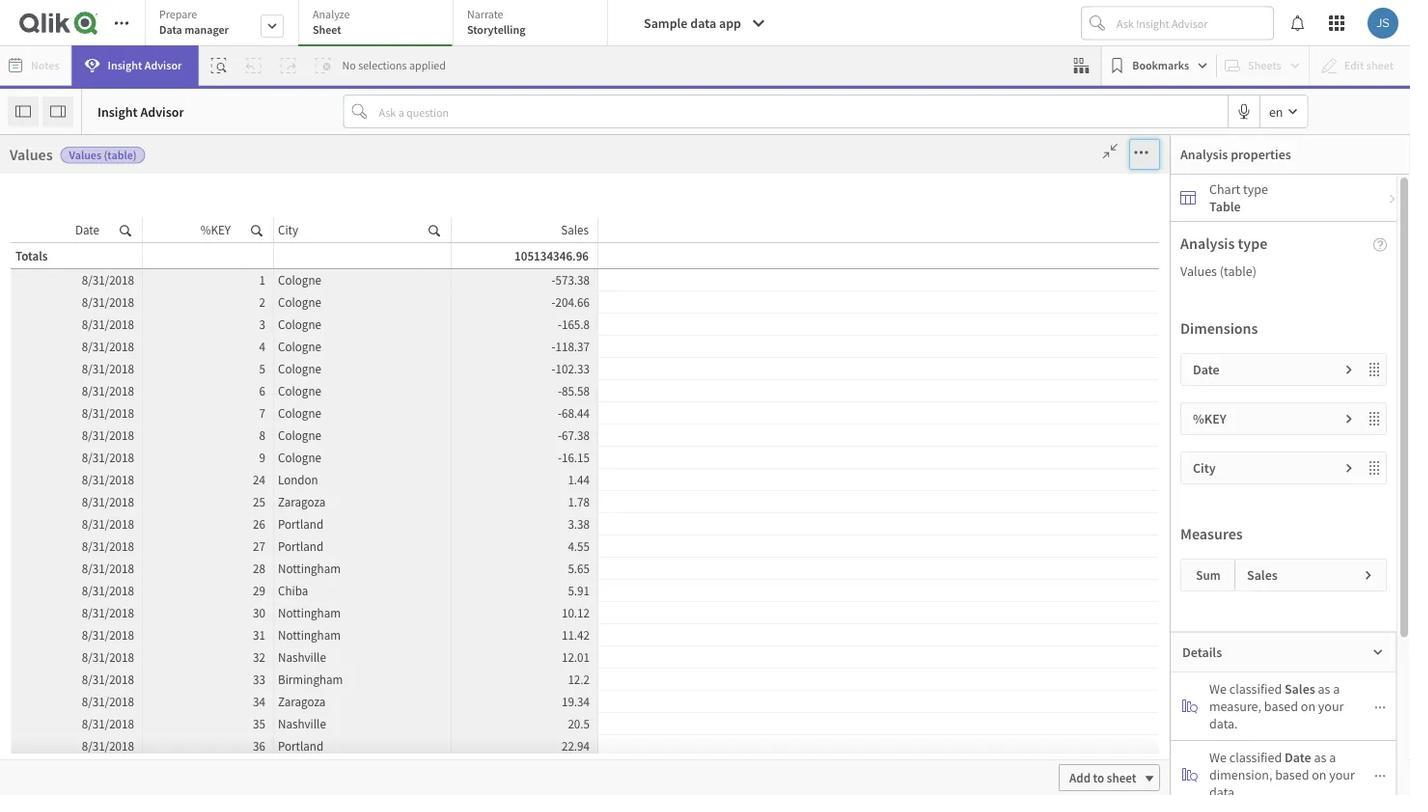 Task type: locate. For each thing, give the bounding box(es) containing it.
19 8/31/2018 from the top
[[82, 671, 134, 687]]

nashville for 32
[[278, 649, 326, 665]]

table image
[[1181, 190, 1196, 206]]

date down dimensions
[[1193, 361, 1220, 378]]

search image up choose
[[429, 221, 440, 239]]

0 horizontal spatial explore
[[356, 514, 398, 531]]

8/31/2018 for 33
[[82, 671, 134, 687]]

insight
[[108, 58, 142, 73], [97, 103, 138, 120], [675, 542, 711, 558], [399, 567, 437, 583]]

1 vertical spatial on
[[1312, 766, 1327, 784]]

0 vertical spatial zaragoza
[[278, 494, 326, 510]]

new down "visualizations"
[[938, 569, 962, 586]]

0 horizontal spatial this
[[495, 595, 515, 613]]

2 we from the top
[[1210, 749, 1227, 766]]

8/31/2018 for 34
[[82, 694, 134, 710]]

advisor down insight advisor dropdown button
[[140, 103, 184, 120]]

0 vertical spatial on
[[1301, 698, 1316, 715]]

move image
[[1367, 411, 1386, 427], [1367, 460, 1386, 476]]

portland right 26 at the bottom of page
[[278, 516, 324, 532]]

1 vertical spatial data.
[[1210, 784, 1238, 795]]

additional results (10)
[[339, 738, 467, 756]]

0 vertical spatial sheet
[[1061, 681, 1090, 697]]

1.78
[[568, 494, 590, 510]]

0 vertical spatial this
[[883, 253, 919, 282]]

6 cologne from the top
[[278, 383, 321, 399]]

3 nottingham from the top
[[278, 627, 341, 643]]

insights inside explore your data directly or let qlik generate insights for you with
[[425, 540, 469, 557]]

2 zaragoza from the top
[[278, 694, 326, 710]]

- down the -573.38
[[552, 294, 556, 310]]

1 horizontal spatial sheet.
[[688, 595, 722, 613]]

11 8/31/2018 from the top
[[82, 494, 134, 510]]

1 vertical spatial analysis
[[1181, 234, 1235, 253]]

customer
[[109, 378, 164, 395], [109, 417, 164, 434]]

sum button
[[1182, 560, 1236, 591]]

-85.58
[[558, 383, 590, 399]]

%key up the city "menu item"
[[201, 222, 231, 237]]

insight advisor up discover
[[399, 567, 480, 583]]

85.58
[[562, 383, 590, 399]]

values (table) left an
[[392, 278, 459, 293]]

1 vertical spatial based
[[1275, 766, 1309, 784]]

item up item number
[[109, 648, 135, 666]]

sample data app
[[644, 14, 741, 32]]

5 8/31/2018 from the top
[[82, 361, 134, 376]]

sheet. inside to start creating visualizations and build your new sheet.
[[965, 569, 999, 586]]

4 8/31/2018 from the top
[[82, 338, 134, 354]]

0 vertical spatial desc
[[109, 494, 136, 511]]

0 vertical spatial we
[[1210, 681, 1227, 698]]

on inside the as a dimension, based on your data.
[[1312, 766, 1327, 784]]

item inside menu item
[[109, 648, 135, 666]]

8/31/2018 for 36
[[82, 738, 134, 754]]

explore up explore your data directly or let qlik generate insights for you with
[[402, 475, 452, 494]]

0 horizontal spatial you
[[406, 595, 427, 613]]

0 horizontal spatial .
[[492, 566, 496, 583]]

applied
[[409, 58, 446, 73]]

on right we classified date
[[1312, 766, 1327, 784]]

34
[[253, 694, 265, 710]]

2 8/31/2018 from the top
[[82, 294, 134, 310]]

the
[[455, 475, 477, 494], [722, 514, 741, 531]]

1 portland from the top
[[278, 516, 324, 532]]

1 nottingham from the top
[[278, 560, 341, 576]]

invoice number
[[109, 610, 198, 627]]

we down measure,
[[1210, 749, 1227, 766]]

8 cologne from the top
[[278, 427, 321, 443]]

1 vertical spatial you
[[406, 595, 427, 613]]

we for as a dimension, based on your data.
[[1210, 749, 1227, 766]]

0 vertical spatial add to sheet
[[1023, 681, 1090, 697]]

0 vertical spatial add to sheet button
[[1013, 676, 1114, 703]]

cologne for 4
[[278, 338, 321, 354]]

- down -118.37
[[552, 361, 556, 376]]

1 vertical spatial this
[[781, 569, 802, 586]]

based for date
[[1275, 766, 1309, 784]]

add to sheet button
[[1013, 676, 1114, 703], [1059, 765, 1160, 792]]

- for 118.37
[[552, 338, 556, 354]]

number for invoice number
[[152, 610, 198, 627]]

insights left for
[[425, 540, 469, 557]]

26
[[253, 516, 265, 532]]

0 vertical spatial data.
[[1210, 715, 1238, 733]]

auto-
[[306, 156, 342, 176]]

tab list
[[145, 0, 615, 48]]

insights down ask at the bottom left
[[645, 569, 688, 586]]

4 cologne from the top
[[278, 338, 321, 354]]

1 vertical spatial portland
[[278, 538, 324, 554]]

0 vertical spatial nashville
[[278, 649, 326, 665]]

5.65
[[568, 560, 590, 576]]

new right create
[[932, 475, 960, 494]]

on up we classified date
[[1301, 698, 1316, 715]]

1 cologne from the top
[[278, 272, 321, 288]]

menu
[[99, 213, 291, 795]]

0 vertical spatial a
[[686, 475, 694, 494]]

latitude menu item
[[99, 715, 276, 754]]

2 classified from the top
[[1230, 749, 1282, 766]]

data. down we classified date
[[1210, 784, 1238, 795]]

cologne right 8
[[278, 427, 321, 443]]

0 horizontal spatial values (table)
[[69, 148, 137, 163]]

0 vertical spatial type
[[1243, 181, 1269, 198]]

data left 'app'
[[690, 14, 716, 32]]

prepare data manager
[[159, 7, 229, 37]]

nottingham for 30
[[278, 605, 341, 621]]

0 vertical spatial as
[[1318, 681, 1331, 698]]

choose an option below to get started adding to this sheet...
[[416, 253, 994, 282]]

move image
[[1367, 362, 1386, 377]]

%key
[[201, 222, 231, 237], [109, 223, 142, 241], [1193, 410, 1227, 428]]

1 vertical spatial the
[[722, 514, 741, 531]]

0 horizontal spatial more image
[[1080, 272, 1111, 292]]

1 horizontal spatial sheet
[[1107, 770, 1137, 786]]

0 vertical spatial .
[[765, 540, 768, 557]]

data. inside as a measure, based on your data.
[[1210, 715, 1238, 733]]

cologne for 3
[[278, 316, 321, 332]]

your up generate
[[401, 514, 426, 531]]

prepare
[[159, 7, 197, 22]]

properties
[[1231, 146, 1292, 163]]

data
[[690, 14, 716, 32], [480, 475, 510, 494], [429, 514, 454, 531], [744, 514, 769, 531]]

invoice date menu item
[[99, 561, 276, 599]]

item for item number
[[109, 687, 135, 704]]

cologne for 2
[[278, 294, 321, 310]]

a for have a question?
[[686, 475, 694, 494]]

1 vertical spatial add to sheet
[[1070, 770, 1137, 786]]

insights left in on the right
[[662, 514, 706, 531]]

%key up city button
[[109, 223, 142, 241]]

1 vertical spatial item
[[109, 687, 135, 704]]

data left 'using' in the right bottom of the page
[[744, 514, 769, 531]]

advisor down data
[[144, 58, 182, 73]]

1 vertical spatial nashville
[[278, 716, 326, 732]]

for
[[472, 540, 488, 557]]

2
[[259, 294, 265, 310]]

tab list containing prepare
[[145, 0, 615, 48]]

full screen image
[[1049, 272, 1080, 292]]

1 vertical spatial number
[[152, 610, 198, 627]]

we down details
[[1210, 681, 1227, 698]]

20.5
[[568, 716, 590, 732]]

cologne right 3
[[278, 316, 321, 332]]

app
[[719, 14, 741, 32]]

any
[[771, 540, 792, 557]]

a inside as a measure, based on your data.
[[1333, 681, 1340, 698]]

invoice up invoice number
[[134, 571, 175, 588]]

sheet. down and
[[965, 569, 999, 586]]

9 8/31/2018 from the top
[[82, 449, 134, 465]]

21 8/31/2018 from the top
[[82, 716, 134, 732]]

19.34
[[562, 694, 590, 710]]

1 zaragoza from the top
[[278, 494, 326, 510]]

(table)
[[104, 148, 137, 163], [1220, 263, 1257, 280], [426, 278, 459, 293]]

0 vertical spatial invoice
[[134, 571, 175, 588]]

14 8/31/2018 from the top
[[82, 560, 134, 576]]

8/31/2018 for 6
[[82, 383, 134, 399]]

ask
[[654, 542, 672, 558]]

this down . press space to sort on this column. "element"
[[883, 253, 919, 282]]

12 8/31/2018 from the top
[[82, 516, 134, 532]]

you
[[491, 540, 511, 557], [406, 595, 427, 613]]

a right we classified date
[[1329, 749, 1336, 766]]

7
[[259, 405, 265, 421]]

help image
[[1374, 237, 1387, 251]]

this inside . any found insights can be saved to this sheet.
[[781, 569, 802, 586]]

as right we classified sales
[[1318, 681, 1331, 698]]

20 8/31/2018 from the top
[[82, 694, 134, 710]]

insight advisor down insight advisor dropdown button
[[97, 103, 184, 120]]

with
[[514, 540, 539, 557]]

1 horizontal spatial .
[[765, 540, 768, 557]]

2 horizontal spatial values (table)
[[1181, 263, 1257, 280]]

smart search image
[[211, 58, 226, 73]]

1 vertical spatial type
[[1238, 234, 1268, 253]]

grosssales menu item
[[99, 522, 276, 561]]

a right we classified sales
[[1333, 681, 1340, 698]]

menu inside choose an option below to get started adding to this sheet... application
[[99, 213, 291, 795]]

(table) down analysis type
[[1220, 263, 1257, 280]]

0 vertical spatial more image
[[1126, 143, 1157, 162]]

2 data. from the top
[[1210, 784, 1238, 795]]

city button
[[99, 262, 238, 279]]

insight advisor inside dropdown button
[[108, 58, 182, 73]]

1 data. from the top
[[1210, 715, 1238, 733]]

0 horizontal spatial %key
[[109, 223, 142, 241]]

1 vertical spatial explore
[[356, 514, 398, 531]]

1 vertical spatial invoice
[[109, 610, 150, 627]]

5 cologne from the top
[[278, 361, 321, 376]]

8/31/2018 for 4
[[82, 338, 134, 354]]

10 8/31/2018 from the top
[[82, 472, 134, 487]]

1 classified from the top
[[1230, 681, 1282, 698]]

cologne
[[278, 272, 321, 288], [278, 294, 321, 310], [278, 316, 321, 332], [278, 338, 321, 354], [278, 361, 321, 376], [278, 383, 321, 399], [278, 405, 321, 421], [278, 427, 321, 443], [278, 449, 321, 465]]

cologne right 5
[[278, 361, 321, 376]]

2 vertical spatial new
[[938, 569, 962, 586]]

0 vertical spatial based
[[1264, 698, 1298, 715]]

- up -67.38
[[558, 405, 562, 421]]

selections tool image
[[1074, 58, 1089, 73]]

15 8/31/2018 from the top
[[82, 583, 134, 599]]

8/31/2018 for 27
[[82, 538, 134, 554]]

number down 'item desc' button
[[138, 687, 184, 704]]

portland right the 36
[[278, 738, 324, 754]]

8/31/2018 for 28
[[82, 560, 134, 576]]

choose
[[416, 253, 488, 282]]

analysis down table
[[1181, 234, 1235, 253]]

- for 204.66
[[552, 294, 556, 310]]

. left save
[[492, 566, 496, 583]]

1 master items button from the left
[[0, 198, 98, 259]]

portland for 26
[[278, 516, 324, 532]]

0 vertical spatial the
[[455, 475, 477, 494]]

desc inside desc menu item
[[109, 494, 136, 511]]

item number menu item
[[99, 677, 276, 715]]

2 vertical spatial this
[[495, 595, 515, 613]]

analyze image
[[1183, 767, 1198, 783]]

a inside the as a dimension, based on your data.
[[1329, 749, 1336, 766]]

date up 105134346.96
[[546, 223, 573, 240]]

. inside . any found insights can be saved to this sheet.
[[765, 540, 768, 557]]

you left discover
[[406, 595, 427, 613]]

started
[[714, 253, 782, 282]]

6 8/31/2018 from the top
[[82, 383, 134, 399]]

item desc menu item
[[99, 638, 276, 677]]

item desc button
[[99, 648, 238, 666]]

portland right the 27
[[278, 538, 324, 554]]

0 vertical spatial add
[[1023, 681, 1044, 697]]

3 8/31/2018 from the top
[[82, 316, 134, 332]]

2 vertical spatial nottingham
[[278, 627, 341, 643]]

nashville up birmingham
[[278, 649, 326, 665]]

8/31/2018 for 24
[[82, 472, 134, 487]]

- for 102.33
[[552, 361, 556, 376]]

date inside menu item
[[134, 455, 160, 473]]

nottingham up chiba
[[278, 560, 341, 576]]

3 cologne from the top
[[278, 316, 321, 332]]

data. for dimension,
[[1210, 784, 1238, 795]]

invoice for invoice number
[[109, 610, 150, 627]]

a right 'have'
[[686, 475, 694, 494]]

(table) left an
[[426, 278, 459, 293]]

0 vertical spatial you
[[491, 540, 511, 557]]

city inside "menu item"
[[109, 262, 131, 279]]

latitude button
[[99, 725, 238, 743]]

you right for
[[491, 540, 511, 557]]

2 horizontal spatial (table)
[[1220, 263, 1257, 280]]

sheet
[[313, 22, 341, 37]]

narrate
[[467, 7, 504, 22]]

birmingham
[[278, 671, 343, 687]]

classified for measure,
[[1230, 681, 1282, 698]]

invoice up "item desc"
[[109, 610, 150, 627]]

insights down generate
[[360, 595, 404, 613]]

2 move image from the top
[[1367, 460, 1386, 476]]

2 fields button from the left
[[2, 135, 98, 196]]

sheet. for this
[[518, 595, 552, 613]]

2 horizontal spatial sheet.
[[965, 569, 999, 586]]

classified
[[1230, 681, 1282, 698], [1230, 749, 1282, 766]]

sheet. for new
[[965, 569, 999, 586]]

city inside grid
[[278, 222, 298, 237]]

- up -118.37
[[558, 316, 562, 332]]

(table) up search image
[[104, 148, 137, 163]]

1 item from the top
[[109, 648, 135, 666]]

grid inside choose an option below to get started adding to this sheet... application
[[11, 217, 1159, 795]]

data left directly
[[429, 514, 454, 531]]

item inside menu item
[[109, 687, 135, 704]]

measures
[[1181, 524, 1243, 543]]

2 portland from the top
[[278, 538, 324, 554]]

item number
[[109, 687, 184, 704]]

this down save
[[495, 595, 515, 613]]

number for customer number
[[166, 417, 213, 434]]

sheet. down any
[[518, 595, 552, 613]]

7 8/31/2018 from the top
[[82, 405, 134, 421]]

cologne right 2 at the top of the page
[[278, 294, 321, 310]]

0 vertical spatial insight advisor
[[108, 58, 182, 73]]

2 nashville from the top
[[278, 716, 326, 732]]

- down -67.38
[[558, 449, 562, 465]]

0 vertical spatial new
[[932, 475, 960, 494]]

1 we from the top
[[1210, 681, 1227, 698]]

menu containing %key
[[99, 213, 291, 795]]

2 horizontal spatial %key
[[1193, 410, 1227, 428]]

get
[[679, 253, 709, 282]]

let
[[517, 514, 531, 531]]

17 8/31/2018 from the top
[[82, 627, 134, 643]]

below
[[590, 253, 650, 282]]

find
[[608, 514, 633, 531]]

8/31/2018 for 26
[[82, 516, 134, 532]]

1 horizontal spatial more image
[[1126, 143, 1157, 162]]

type right chart
[[1243, 181, 1269, 198]]

explore inside explore your data directly or let qlik generate insights for you with
[[356, 514, 398, 531]]

cologne right 1 on the top of page
[[278, 272, 321, 288]]

customer up date button
[[109, 417, 164, 434]]

1 horizontal spatial search image
[[429, 221, 440, 239]]

0 vertical spatial nottingham
[[278, 560, 341, 576]]

to inside . any found insights can be saved to this sheet.
[[767, 569, 778, 586]]

%key inside menu item
[[109, 223, 142, 241]]

add to sheet
[[1023, 681, 1090, 697], [1070, 770, 1137, 786]]

data up or
[[480, 475, 510, 494]]

using
[[772, 514, 802, 531]]

nashville right 35
[[278, 716, 326, 732]]

values (table) down analysis type
[[1181, 263, 1257, 280]]

0 horizontal spatial desc
[[109, 494, 136, 511]]

2 cologne from the top
[[278, 294, 321, 310]]

1 vertical spatial as
[[1314, 749, 1327, 766]]

small image for date
[[1344, 364, 1355, 376]]

your inside as a measure, based on your data.
[[1319, 698, 1344, 715]]

2 search image from the left
[[429, 221, 440, 239]]

0 vertical spatial explore
[[402, 475, 452, 494]]

this down any
[[781, 569, 802, 586]]

insight advisor down data
[[108, 58, 182, 73]]

the right in on the right
[[722, 514, 741, 531]]

explore for explore your data directly or let qlik generate insights for you with
[[356, 514, 398, 531]]

1 nashville from the top
[[278, 649, 326, 665]]

discover
[[430, 595, 477, 613]]

move image for %key
[[1367, 411, 1386, 427]]

- for 16.15
[[558, 449, 562, 465]]

1 vertical spatial .
[[492, 566, 496, 583]]

customer for customer
[[109, 378, 164, 395]]

based for sales
[[1264, 698, 1298, 715]]

your inside the as a dimension, based on your data.
[[1330, 766, 1355, 784]]

search image
[[631, 541, 654, 558]]

8/31/2018 for 31
[[82, 627, 134, 643]]

1 analysis from the top
[[1181, 146, 1228, 163]]

13 8/31/2018 from the top
[[82, 538, 134, 554]]

start
[[1013, 514, 1038, 531]]

master items button
[[0, 198, 98, 259], [2, 198, 98, 259]]

%key button
[[99, 223, 238, 241]]

2 customer from the top
[[109, 417, 164, 434]]

portland for 27
[[278, 538, 324, 554]]

2 item from the top
[[109, 687, 135, 704]]

0 vertical spatial item
[[109, 648, 135, 666]]

31
[[253, 627, 265, 643]]

number down invoice date button
[[152, 610, 198, 627]]

small image
[[1344, 364, 1355, 376], [1344, 462, 1355, 474], [1363, 569, 1375, 581], [1375, 770, 1386, 782]]

totals
[[15, 248, 48, 264]]

as inside as a measure, based on your data.
[[1318, 681, 1331, 698]]

as inside the as a dimension, based on your data.
[[1314, 749, 1327, 766]]

more image
[[1126, 143, 1157, 162], [1080, 272, 1111, 292]]

analysis for analysis properties
[[1181, 146, 1228, 163]]

1 vertical spatial a
[[1333, 681, 1340, 698]]

invoice inside 'menu item'
[[134, 571, 175, 588]]

number down customer menu item
[[166, 417, 213, 434]]

0 vertical spatial customer
[[109, 378, 164, 395]]

Search assets text field
[[99, 137, 291, 172]]

date left search image
[[75, 222, 99, 237]]

explore up generate
[[356, 514, 398, 531]]

based inside the as a dimension, based on your data.
[[1275, 766, 1309, 784]]

invoice number button
[[99, 610, 238, 627]]

0 vertical spatial classified
[[1230, 681, 1282, 698]]

1 horizontal spatial (table)
[[426, 278, 459, 293]]

. inside . save any insights you discover to this sheet.
[[492, 566, 496, 583]]

0 horizontal spatial (table)
[[104, 148, 137, 163]]

your right we classified sales
[[1319, 698, 1344, 715]]

zaragoza down london
[[278, 494, 326, 510]]

1 customer from the top
[[109, 378, 164, 395]]

date down grosssales menu item
[[177, 571, 203, 588]]

based right measure,
[[1264, 698, 1298, 715]]

on inside as a measure, based on your data.
[[1301, 698, 1316, 715]]

0 vertical spatial analysis
[[1181, 146, 1228, 163]]

city menu item
[[99, 252, 276, 291]]

desc
[[109, 494, 136, 511], [138, 648, 164, 666]]

small image
[[1387, 193, 1399, 205], [1344, 413, 1355, 425], [1372, 647, 1385, 658], [1375, 702, 1386, 714]]

sheet. inside . save any insights you discover to this sheet.
[[518, 595, 552, 613]]

- down -68.44
[[558, 427, 562, 443]]

0 horizontal spatial sheet.
[[518, 595, 552, 613]]

8 8/31/2018 from the top
[[82, 427, 134, 443]]

3 portland from the top
[[278, 738, 324, 754]]

desc up the "grosssales" at the left of page
[[109, 494, 136, 511]]

Ask a question text field
[[375, 96, 1228, 127]]

16 8/31/2018 from the top
[[82, 605, 134, 621]]

as right we classified date
[[1314, 749, 1327, 766]]

cologne right 4
[[278, 338, 321, 354]]

based inside as a measure, based on your data.
[[1264, 698, 1298, 715]]

22 8/31/2018 from the top
[[82, 738, 134, 754]]

measure,
[[1210, 698, 1262, 715]]

1 vertical spatial more image
[[1080, 272, 1111, 292]]

7 cologne from the top
[[278, 405, 321, 421]]

0 vertical spatial number
[[166, 417, 213, 434]]

sales
[[561, 222, 589, 237], [346, 223, 376, 240], [1247, 567, 1278, 584], [1285, 681, 1316, 698]]

sheet
[[1061, 681, 1090, 697], [1107, 770, 1137, 786]]

2 analysis from the top
[[1181, 234, 1235, 253]]

1 vertical spatial we
[[1210, 749, 1227, 766]]

10.12
[[562, 605, 590, 621]]

desc menu item
[[99, 484, 276, 522]]

0 horizontal spatial add
[[1023, 681, 1044, 697]]

search image
[[251, 221, 263, 239], [429, 221, 440, 239]]

0 horizontal spatial search image
[[251, 221, 263, 239]]

8/31/2018 for 2
[[82, 294, 134, 310]]

date inside grid
[[75, 222, 99, 237]]

your down "visualizations"
[[910, 569, 935, 586]]

1 horizontal spatial explore
[[402, 475, 452, 494]]

1 vertical spatial desc
[[138, 648, 164, 666]]

customer down cost
[[109, 378, 164, 395]]

1 vertical spatial zaragoza
[[278, 694, 326, 710]]

. left any
[[765, 540, 768, 557]]

advisor inside dropdown button
[[144, 58, 182, 73]]

1 vertical spatial customer
[[109, 417, 164, 434]]

grid containing date
[[11, 217, 1159, 795]]

we
[[1210, 681, 1227, 698], [1210, 749, 1227, 766]]

your right we classified date
[[1330, 766, 1355, 784]]

1 horizontal spatial add
[[1070, 770, 1091, 786]]

1 horizontal spatial this
[[781, 569, 802, 586]]

1 vertical spatial classified
[[1230, 749, 1282, 766]]

sheet. down can
[[688, 595, 722, 613]]

2 vertical spatial portland
[[278, 738, 324, 754]]

2 nottingham from the top
[[278, 605, 341, 621]]

zaragoza down birmingham
[[278, 694, 326, 710]]

18 8/31/2018 from the top
[[82, 649, 134, 665]]

1 move image from the top
[[1367, 411, 1386, 427]]

type down table
[[1238, 234, 1268, 253]]

24
[[253, 472, 265, 487]]

-
[[552, 272, 556, 288], [552, 294, 556, 310], [558, 316, 562, 332], [552, 338, 556, 354], [552, 361, 556, 376], [558, 383, 562, 399], [558, 405, 562, 421], [558, 427, 562, 443], [558, 449, 562, 465]]

9 cologne from the top
[[278, 449, 321, 465]]

invoice inside menu item
[[109, 610, 150, 627]]

2 vertical spatial a
[[1329, 749, 1336, 766]]

0 vertical spatial move image
[[1367, 411, 1386, 427]]

1 8/31/2018 from the top
[[82, 272, 134, 288]]

john smith image
[[1368, 8, 1399, 39]]

saved
[[731, 569, 764, 586]]

on
[[1301, 698, 1316, 715], [1312, 766, 1327, 784]]

data. up we classified date
[[1210, 715, 1238, 733]]

nashville for 35
[[278, 716, 326, 732]]

2 vertical spatial number
[[138, 687, 184, 704]]

36
[[253, 738, 265, 754]]

analyze image
[[1183, 699, 1198, 714]]

type inside chart type table
[[1243, 181, 1269, 198]]

nottingham
[[278, 560, 341, 576], [278, 605, 341, 621], [278, 627, 341, 643]]

number for item number
[[138, 687, 184, 704]]

sheet. inside . any found insights can be saved to this sheet.
[[688, 595, 722, 613]]

1 horizontal spatial %key
[[201, 222, 231, 237]]

1 vertical spatial nottingham
[[278, 605, 341, 621]]

invoice for invoice date
[[134, 571, 175, 588]]

invoice
[[134, 571, 175, 588], [109, 610, 150, 627]]

- down -102.33
[[558, 383, 562, 399]]

cologne for 6
[[278, 383, 321, 399]]

table
[[1210, 198, 1241, 215]]

grid
[[11, 217, 1159, 795]]

8/31/2018 for 32
[[82, 649, 134, 665]]

new right find
[[636, 514, 660, 531]]

customer number
[[109, 417, 213, 434]]

8/31/2018 for 1
[[82, 272, 134, 288]]

0 horizontal spatial the
[[455, 475, 477, 494]]

1 horizontal spatial you
[[491, 540, 511, 557]]

nottingham down chiba
[[278, 605, 341, 621]]

explore the data
[[402, 475, 510, 494]]

exit full screen image
[[1095, 142, 1126, 161]]

data. inside the as a dimension, based on your data.
[[1210, 784, 1238, 795]]

the up directly
[[455, 475, 477, 494]]

- down 105134346.96
[[552, 272, 556, 288]]

more image for values
[[1126, 143, 1157, 162]]

create new analytics
[[886, 475, 1023, 494]]

insights
[[662, 514, 706, 531], [425, 540, 469, 557], [645, 569, 688, 586], [360, 595, 404, 613]]

1 vertical spatial move image
[[1367, 460, 1386, 476]]

in
[[709, 514, 720, 531]]

1 horizontal spatial desc
[[138, 648, 164, 666]]



Task type: vqa. For each thing, say whether or not it's contained in the screenshot.
middle %KEY
yes



Task type: describe. For each thing, give the bounding box(es) containing it.
city code menu item
[[99, 291, 276, 329]]

3.38
[[568, 516, 590, 532]]

nottingham for 31
[[278, 627, 341, 643]]

102.33
[[556, 361, 590, 376]]

choose an option below to get started adding to this sheet... application
[[0, 0, 1410, 795]]

3
[[259, 316, 265, 332]]

data
[[159, 22, 182, 37]]

invoice number menu item
[[99, 599, 276, 638]]

en button
[[1261, 96, 1308, 127]]

insights inside . save any insights you discover to this sheet.
[[360, 595, 404, 613]]

item number button
[[99, 687, 238, 704]]

option
[[522, 253, 586, 282]]

. for data
[[492, 566, 496, 583]]

visualizations
[[912, 543, 989, 560]]

zaragoza for 25
[[278, 494, 326, 510]]

found
[[608, 569, 642, 586]]

we classified sales
[[1210, 681, 1316, 698]]

invoice date button
[[99, 571, 238, 588]]

Ask Insight Advisor text field
[[1113, 8, 1273, 39]]

cologne for 9
[[278, 449, 321, 465]]

- for 85.58
[[558, 383, 562, 399]]

8/31/2018 for 3
[[82, 316, 134, 332]]

on for date
[[1312, 766, 1327, 784]]

customer menu item
[[99, 368, 276, 406]]

type for analysis type
[[1238, 234, 1268, 253]]

we for as a measure, based on your data.
[[1210, 681, 1227, 698]]

. press space to sort on this column. element
[[598, 217, 1159, 243]]

hide properties image
[[50, 104, 66, 119]]

sales up 105134346.96
[[561, 222, 589, 237]]

have a question?
[[649, 475, 762, 494]]

creating
[[864, 543, 909, 560]]

master
[[19, 234, 52, 249]]

new for find
[[636, 514, 660, 531]]

32
[[253, 649, 265, 665]]

portland for 36
[[278, 738, 324, 754]]

date inside 'menu item'
[[177, 571, 203, 588]]

8/31/2018 for 7
[[82, 405, 134, 421]]

grosssales button
[[99, 532, 238, 550]]

2 horizontal spatial this
[[883, 253, 919, 282]]

30
[[253, 605, 265, 621]]

hide assets image
[[15, 104, 31, 119]]

analyze
[[313, 7, 350, 22]]

customer number button
[[99, 417, 238, 434]]

chiba
[[278, 583, 308, 599]]

-118.37
[[552, 338, 590, 354]]

8/31/2018 for 25
[[82, 494, 134, 510]]

you inside . save any insights you discover to this sheet.
[[406, 595, 427, 613]]

as a measure, based on your data.
[[1210, 681, 1344, 733]]

new for create
[[932, 475, 960, 494]]

desc button
[[99, 494, 238, 511]]

2 vertical spatial insight advisor
[[399, 567, 480, 583]]

12.01
[[562, 649, 590, 665]]

this inside . save any insights you discover to this sheet.
[[495, 595, 515, 613]]

desc inside item desc menu item
[[138, 648, 164, 666]]

data inside explore your data directly or let qlik generate insights for you with
[[429, 514, 454, 531]]

11.42
[[562, 627, 590, 643]]

data inside button
[[690, 14, 716, 32]]

insight inside dropdown button
[[108, 58, 142, 73]]

cologne for 5
[[278, 361, 321, 376]]

analysis for analysis type
[[1181, 234, 1235, 253]]

to inside . save any insights you discover to this sheet.
[[480, 595, 492, 613]]

1 vertical spatial add to sheet button
[[1059, 765, 1160, 792]]

68.44
[[562, 405, 590, 421]]

dimensions
[[1181, 319, 1258, 338]]

zaragoza for 34
[[278, 694, 326, 710]]

insights inside . any found insights can be saved to this sheet.
[[645, 569, 688, 586]]

16.15
[[562, 449, 590, 465]]

1 fields button from the left
[[0, 135, 98, 196]]

-204.66
[[552, 294, 590, 310]]

1 vertical spatial add
[[1070, 770, 1091, 786]]

chart
[[1210, 181, 1241, 198]]

sales right measure,
[[1285, 681, 1316, 698]]

to inside to start creating visualizations and build your new sheet.
[[998, 514, 1010, 531]]

directly
[[457, 514, 499, 531]]

invoice date
[[134, 571, 203, 588]]

8/31/2018 for 9
[[82, 449, 134, 465]]

1.44
[[568, 472, 590, 487]]

2 master items button from the left
[[2, 198, 98, 259]]

0 horizontal spatial sheet
[[1061, 681, 1090, 697]]

analytics
[[963, 475, 1023, 494]]

5
[[259, 361, 265, 376]]

9
[[259, 449, 265, 465]]

data. for measure,
[[1210, 715, 1238, 733]]

items
[[54, 234, 81, 249]]

1 vertical spatial insight advisor
[[97, 103, 184, 120]]

city inside menu item
[[109, 301, 131, 318]]

nottingham for 28
[[278, 560, 341, 576]]

- for 67.38
[[558, 427, 562, 443]]

date down as a measure, based on your data.
[[1285, 749, 1312, 766]]

find new insights in the data using
[[608, 514, 802, 531]]

save
[[498, 566, 525, 583]]

sample
[[644, 14, 688, 32]]

33
[[253, 671, 265, 687]]

your inside explore your data directly or let qlik generate insights for you with
[[401, 514, 426, 531]]

results
[[402, 738, 441, 756]]

sales down analysis
[[346, 223, 376, 240]]

8/31/2018 for 5
[[82, 361, 134, 376]]

-68.44
[[558, 405, 590, 421]]

67.38
[[562, 427, 590, 443]]

customer for customer number
[[109, 417, 164, 434]]

you inside explore your data directly or let qlik generate insights for you with
[[491, 540, 511, 557]]

analysis
[[342, 156, 396, 176]]

6
[[259, 383, 265, 399]]

-16.15
[[558, 449, 590, 465]]

insight advisor button
[[72, 45, 198, 86]]

customer button
[[99, 378, 238, 395]]

1
[[259, 272, 265, 288]]

additional results (10) button
[[323, 724, 482, 770]]

item desc
[[109, 648, 164, 666]]

explore for explore the data
[[402, 475, 452, 494]]

city code button
[[99, 301, 238, 318]]

25
[[253, 494, 265, 510]]

search image
[[120, 221, 131, 239]]

we classified date
[[1210, 749, 1312, 766]]

8/31/2018 for 8
[[82, 427, 134, 443]]

be
[[714, 569, 728, 586]]

small image for city
[[1344, 462, 1355, 474]]

on for sales
[[1301, 698, 1316, 715]]

. save any insights you discover to this sheet.
[[360, 566, 552, 613]]

cost
[[109, 339, 134, 357]]

cancel
[[1099, 157, 1138, 175]]

build
[[1016, 543, 1045, 560]]

1 horizontal spatial the
[[722, 514, 741, 531]]

move image for city
[[1367, 460, 1386, 476]]

. for question?
[[765, 540, 768, 557]]

adding
[[787, 253, 854, 282]]

any
[[528, 566, 549, 583]]

cologne for 7
[[278, 405, 321, 421]]

item for item desc
[[109, 648, 135, 666]]

-102.33
[[552, 361, 590, 376]]

small image for sales
[[1363, 569, 1375, 581]]

a for as a dimension, based on your data.
[[1329, 749, 1336, 766]]

details
[[1183, 644, 1222, 661]]

- for 68.44
[[558, 405, 562, 421]]

8
[[259, 427, 265, 443]]

more image for values (table)
[[1080, 272, 1111, 292]]

ask insight advisor
[[654, 542, 753, 558]]

dimension,
[[1210, 766, 1273, 784]]

new inside to start creating visualizations and build your new sheet.
[[938, 569, 962, 586]]

date button
[[99, 455, 238, 473]]

%key menu item
[[99, 213, 276, 252]]

a for as a measure, based on your data.
[[1333, 681, 1340, 698]]

- for 573.38
[[552, 272, 556, 288]]

- for 165.8
[[558, 316, 562, 332]]

no selections applied
[[342, 58, 446, 73]]

as for date
[[1314, 749, 1327, 766]]

classified for dimension,
[[1230, 749, 1282, 766]]

your inside to start creating visualizations and build your new sheet.
[[910, 569, 935, 586]]

have
[[649, 475, 682, 494]]

1 search image from the left
[[251, 221, 263, 239]]

4.55
[[568, 538, 590, 554]]

cologne for 8
[[278, 427, 321, 443]]

tab list inside choose an option below to get started adding to this sheet... application
[[145, 0, 615, 48]]

advisor up discover
[[439, 567, 480, 583]]

generate
[[373, 540, 423, 557]]

date menu item
[[99, 445, 276, 484]]

type for chart type table
[[1243, 181, 1269, 198]]

1 vertical spatial sheet
[[1107, 770, 1137, 786]]

4
[[259, 338, 265, 354]]

118.37
[[556, 338, 590, 354]]

1 horizontal spatial values (table)
[[392, 278, 459, 293]]

bookmarks button
[[1106, 50, 1213, 81]]

advisor up be
[[713, 542, 753, 558]]

question?
[[697, 475, 762, 494]]

as for sales
[[1318, 681, 1331, 698]]

8/31/2018 for 29
[[82, 583, 134, 599]]

sales right sum button
[[1247, 567, 1278, 584]]

cologne for 1
[[278, 272, 321, 288]]

customer number menu item
[[99, 406, 276, 445]]

cancel button
[[1083, 151, 1155, 181]]

qlik
[[534, 514, 557, 531]]

8/31/2018 for 30
[[82, 605, 134, 621]]

grosssales
[[109, 532, 170, 550]]

8/31/2018 for 35
[[82, 716, 134, 732]]

cost menu item
[[99, 329, 276, 368]]

chart type table
[[1210, 181, 1269, 215]]

cost button
[[99, 339, 238, 357]]



